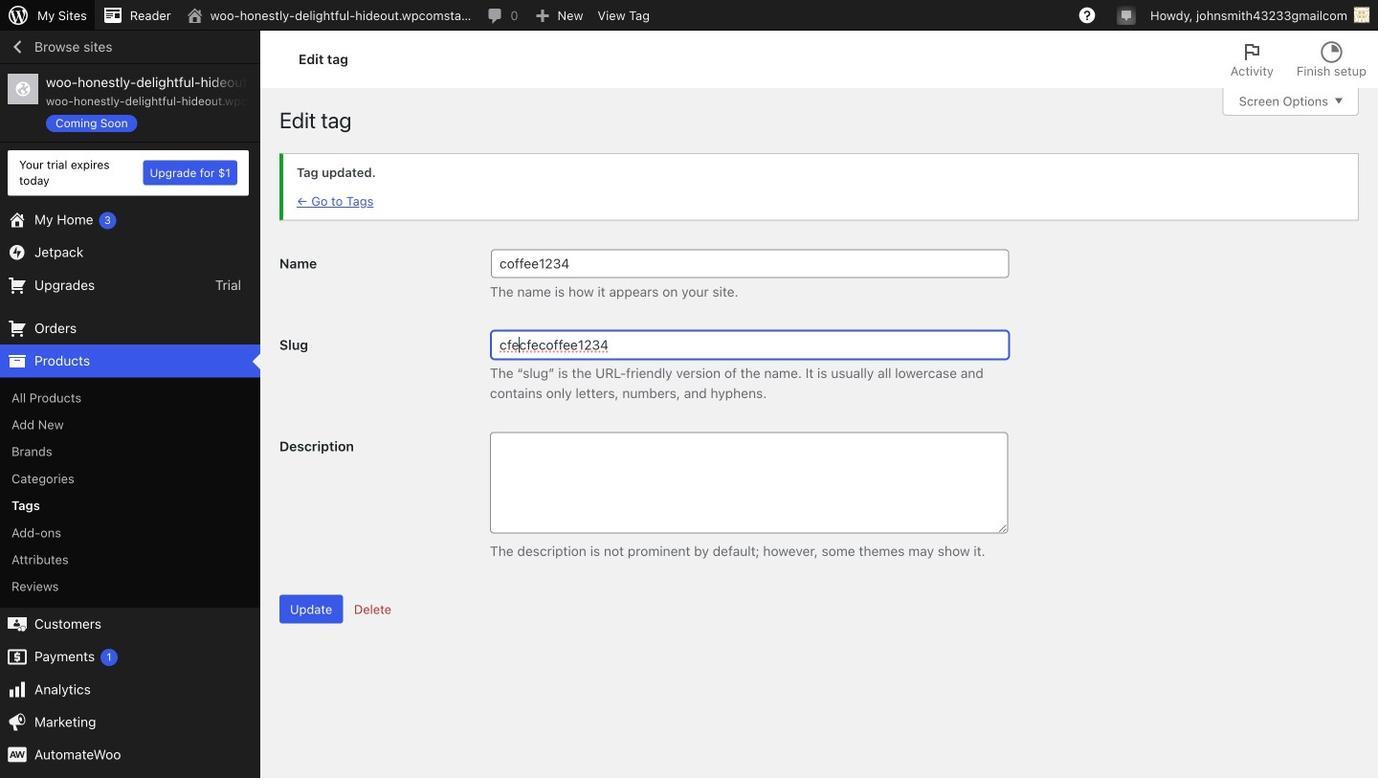 Task type: locate. For each thing, give the bounding box(es) containing it.
None text field
[[491, 331, 1010, 359]]

tab list
[[1220, 31, 1379, 88]]

notification image
[[1119, 7, 1135, 22]]

None submit
[[280, 595, 343, 624]]

toolbar navigation
[[0, 0, 1379, 34]]

None text field
[[491, 249, 1010, 278], [490, 432, 1009, 534], [491, 249, 1010, 278], [490, 432, 1009, 534]]



Task type: vqa. For each thing, say whether or not it's contained in the screenshot.
Main menu "navigation"
yes



Task type: describe. For each thing, give the bounding box(es) containing it.
main menu navigation
[[0, 31, 260, 778]]



